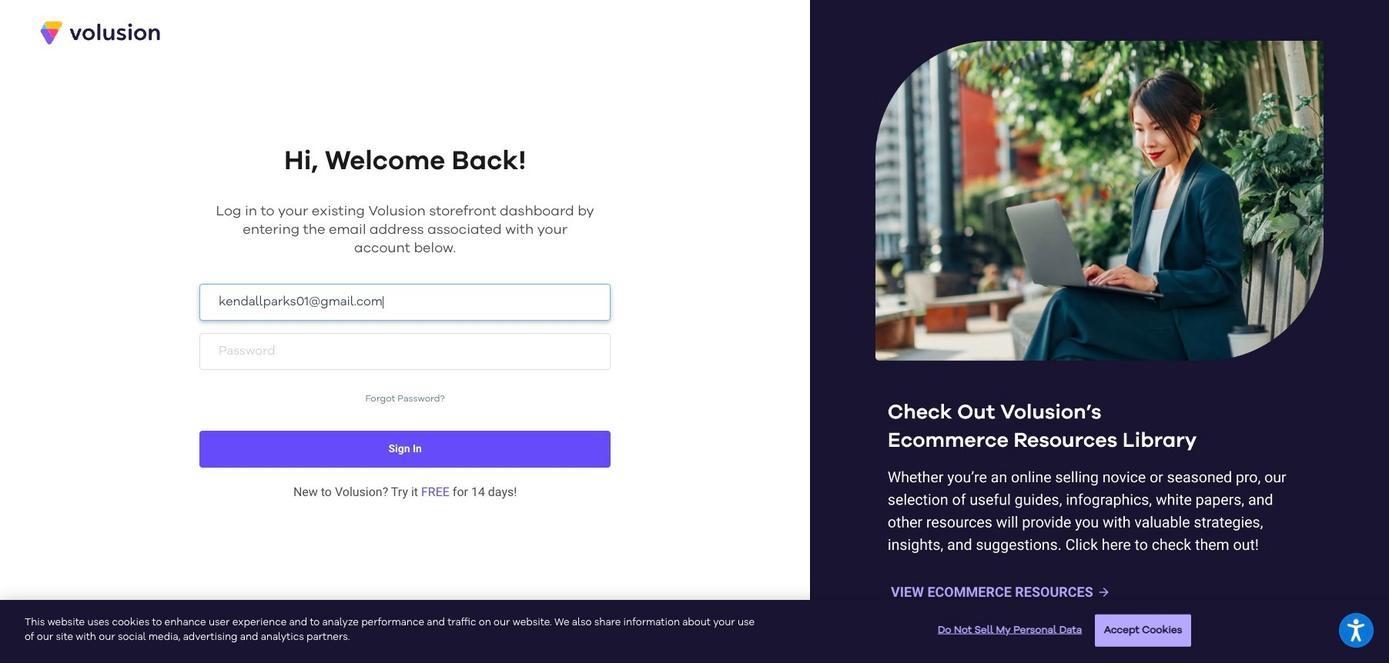 Task type: vqa. For each thing, say whether or not it's contained in the screenshot.
Does associated with Does Volusion offer a free trial?
no



Task type: describe. For each thing, give the bounding box(es) containing it.
open accessibe: accessibility options, statement and help image
[[1348, 620, 1365, 642]]

volusion logo image
[[39, 19, 162, 46]]

hero image
[[876, 41, 1324, 564]]

Password password field
[[199, 334, 611, 371]]



Task type: locate. For each thing, give the bounding box(es) containing it.
privacy alert dialog
[[0, 601, 1390, 664]]

Email address email field
[[199, 284, 611, 321]]



